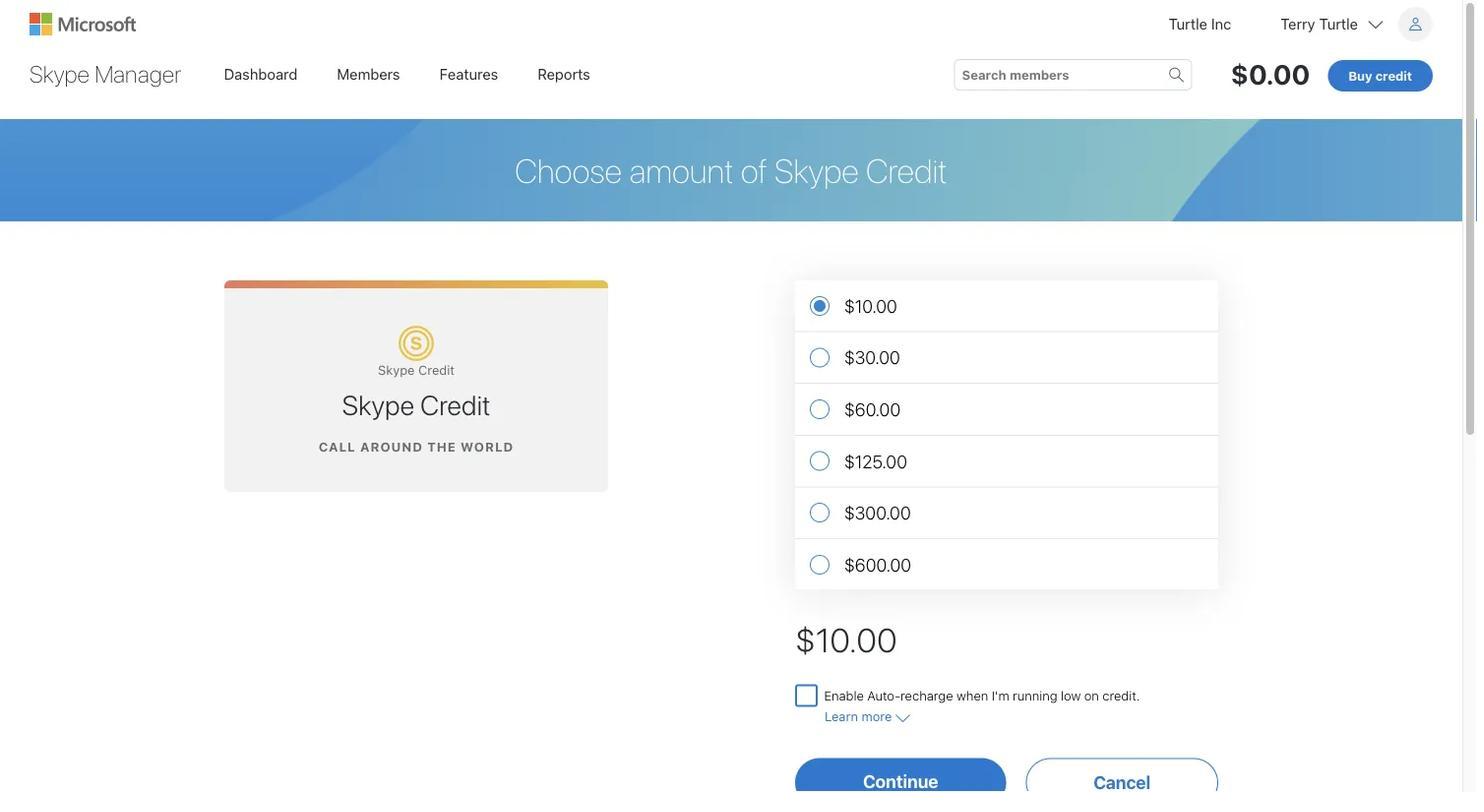 Task type: describe. For each thing, give the bounding box(es) containing it.
enable auto-recharge when i'm running low on credit.
[[824, 688, 1140, 703]]

auto-
[[868, 688, 901, 703]]

terry
[[1281, 15, 1316, 32]]

terry turtle
[[1281, 15, 1358, 32]]

dashboard
[[224, 65, 298, 82]]

$10.00 radio
[[795, 281, 1219, 332]]

features
[[440, 65, 498, 82]]

$300.00 radio
[[795, 488, 1219, 539]]

learn
[[825, 709, 858, 724]]

terry turtle button
[[1281, 7, 1433, 41]]

continue button
[[795, 758, 1006, 792]]

the
[[427, 439, 457, 454]]

learn more button
[[823, 707, 913, 729]]

$60.00 radio
[[795, 384, 1219, 436]]

2 vertical spatial credit
[[420, 388, 491, 421]]

members
[[337, 65, 400, 82]]

skype manager link
[[26, 52, 186, 96]]

choose amount of skype credit option group
[[795, 281, 1219, 590]]

i'm
[[992, 688, 1010, 703]]

$10.00 inside option
[[845, 295, 898, 316]]

learn more
[[825, 709, 892, 724]]

skype manager
[[30, 60, 182, 88]]

buy
[[1349, 68, 1373, 83]]

members link
[[324, 55, 413, 93]]

call around the world
[[319, 439, 514, 454]]

buy credit button
[[1328, 60, 1433, 92]]

$600.00 radio
[[795, 539, 1219, 590]]

reports link
[[525, 55, 603, 93]]

$30.00 radio
[[795, 332, 1219, 384]]

search image
[[1169, 66, 1185, 82]]

$125.00 radio
[[795, 436, 1219, 488]]

0 vertical spatial skype credit
[[378, 363, 455, 378]]

features link
[[427, 55, 511, 93]]

choose
[[515, 151, 622, 190]]

when
[[957, 688, 989, 703]]

1 turtle from the left
[[1169, 15, 1208, 32]]

$600.00
[[845, 554, 911, 575]]



Task type: vqa. For each thing, say whether or not it's contained in the screenshot.
$125.00
yes



Task type: locate. For each thing, give the bounding box(es) containing it.
$125.00
[[845, 451, 907, 472]]

enable
[[824, 688, 864, 703]]

2 turtle from the left
[[1320, 15, 1358, 32]]

$10.00
[[845, 295, 898, 316], [795, 620, 897, 659]]

$60.00
[[845, 399, 901, 420]]

$10.00 up enable on the right of page
[[795, 620, 897, 659]]

buy credit
[[1349, 68, 1413, 83]]

running
[[1013, 688, 1058, 703]]

1 vertical spatial $10.00
[[795, 620, 897, 659]]

dashboard link
[[211, 55, 310, 93]]

$0.00
[[1231, 58, 1310, 91]]

skype credit
[[378, 363, 455, 378], [342, 388, 491, 421]]

around
[[360, 439, 423, 454]]

low
[[1061, 688, 1081, 703]]

choose amount of skype credit
[[515, 151, 948, 190]]

0 vertical spatial credit
[[866, 151, 948, 190]]

$10.00 up $30.00
[[845, 295, 898, 316]]

more
[[862, 709, 892, 724]]

turtle right terry
[[1320, 15, 1358, 32]]

continue
[[863, 771, 938, 792]]

amount
[[629, 151, 734, 190]]

turtle inc link
[[1169, 7, 1232, 41]]

turtle inside dropdown button
[[1320, 15, 1358, 32]]

credit
[[1376, 68, 1413, 83]]

turtle inc
[[1169, 15, 1232, 32]]

1 vertical spatial credit
[[418, 363, 455, 378]]

recharge
[[901, 688, 953, 703]]

skype
[[30, 60, 90, 88], [775, 151, 859, 190], [378, 363, 415, 378], [342, 388, 414, 421]]

$300.00
[[845, 502, 911, 524]]

0 horizontal spatial turtle
[[1169, 15, 1208, 32]]

world
[[461, 439, 514, 454]]

turtle
[[1169, 15, 1208, 32], [1320, 15, 1358, 32]]

0 vertical spatial $10.00
[[845, 295, 898, 316]]

of
[[741, 151, 768, 190]]

1 vertical spatial skype credit
[[342, 388, 491, 421]]

inc
[[1212, 15, 1232, 32]]

Search members text field
[[962, 65, 1185, 85]]

call
[[319, 439, 356, 454]]

credit
[[866, 151, 948, 190], [418, 363, 455, 378], [420, 388, 491, 421]]

on
[[1085, 688, 1099, 703]]

$30.00
[[845, 347, 901, 368]]

manager
[[95, 60, 182, 88]]

turtle left inc
[[1169, 15, 1208, 32]]

microsoft image
[[30, 13, 136, 35]]

1 horizontal spatial turtle
[[1320, 15, 1358, 32]]

credit.
[[1103, 688, 1140, 703]]

reports
[[538, 65, 590, 82]]



